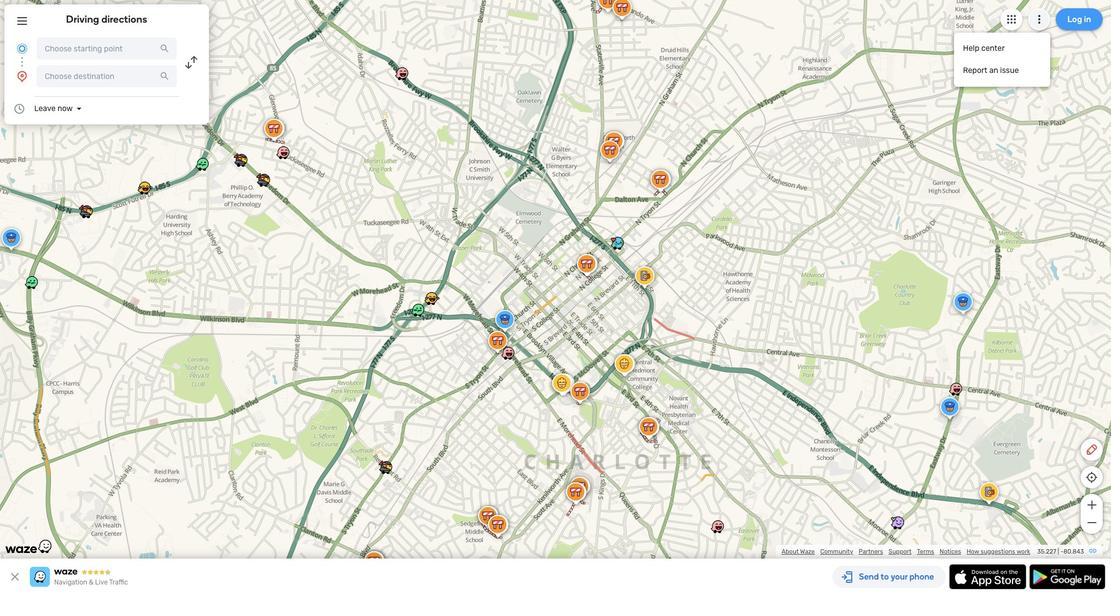 Task type: vqa. For each thing, say whether or not it's contained in the screenshot.
Trader Joe's 1072 Camino Del Rio N, San Diego, CA 92108, USA
no



Task type: locate. For each thing, give the bounding box(es) containing it.
leave
[[34, 104, 56, 113]]

35.227
[[1037, 548, 1056, 556]]

suggestions
[[981, 548, 1015, 556]]

about waze community partners support terms notices how suggestions work
[[782, 548, 1030, 556]]

zoom in image
[[1085, 499, 1099, 512]]

location image
[[15, 70, 29, 83]]

live
[[95, 579, 108, 587]]

notices
[[940, 548, 961, 556]]

zoom out image
[[1085, 516, 1099, 530]]

community
[[820, 548, 853, 556]]

work
[[1017, 548, 1030, 556]]

waze
[[800, 548, 815, 556]]

partners link
[[859, 548, 883, 556]]

how
[[967, 548, 979, 556]]

support
[[889, 548, 912, 556]]

about waze link
[[782, 548, 815, 556]]

|
[[1058, 548, 1059, 556]]

navigation
[[54, 579, 87, 587]]



Task type: describe. For each thing, give the bounding box(es) containing it.
navigation & live traffic
[[54, 579, 128, 587]]

clock image
[[13, 102, 26, 116]]

current location image
[[15, 42, 29, 55]]

&
[[89, 579, 94, 587]]

35.227 | -80.843
[[1037, 548, 1084, 556]]

pencil image
[[1085, 443, 1098, 457]]

-
[[1061, 548, 1064, 556]]

leave now
[[34, 104, 73, 113]]

terms
[[917, 548, 934, 556]]

link image
[[1088, 547, 1097, 556]]

Choose starting point text field
[[36, 38, 177, 60]]

driving directions
[[66, 13, 147, 25]]

80.843
[[1064, 548, 1084, 556]]

x image
[[8, 571, 22, 584]]

community link
[[820, 548, 853, 556]]

terms link
[[917, 548, 934, 556]]

how suggestions work link
[[967, 548, 1030, 556]]

support link
[[889, 548, 912, 556]]

now
[[57, 104, 73, 113]]

notices link
[[940, 548, 961, 556]]

driving
[[66, 13, 99, 25]]

directions
[[101, 13, 147, 25]]

traffic
[[109, 579, 128, 587]]

about
[[782, 548, 799, 556]]

Choose destination text field
[[36, 65, 177, 87]]

partners
[[859, 548, 883, 556]]



